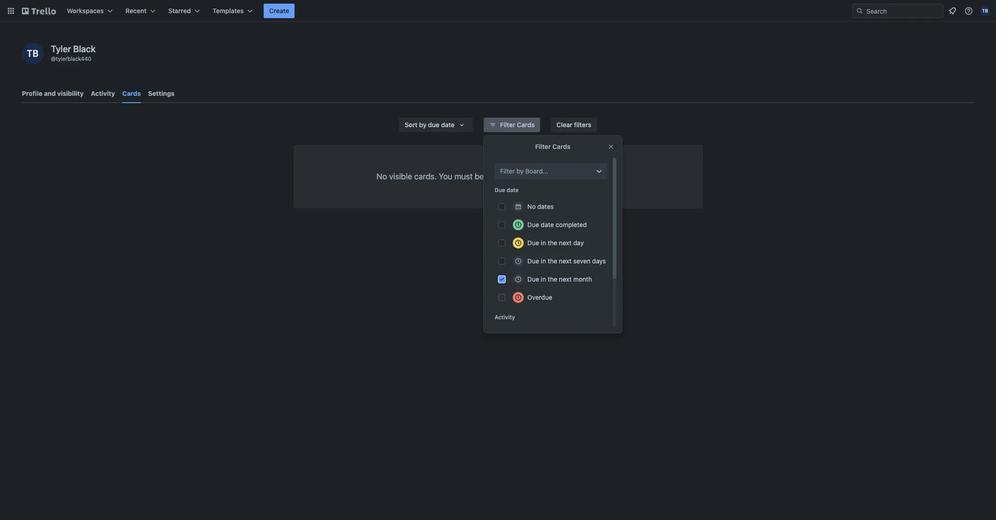 Task type: locate. For each thing, give the bounding box(es) containing it.
profile and visibility
[[22, 90, 84, 97]]

in up overdue
[[541, 276, 546, 283]]

due down no visible cards. you must be added to a card for it to appear here.
[[495, 187, 505, 194]]

1 vertical spatial in
[[541, 257, 546, 265]]

settings
[[148, 90, 175, 97]]

no
[[377, 172, 387, 181], [528, 203, 536, 211]]

0 horizontal spatial to
[[511, 172, 519, 181]]

next left the day
[[559, 239, 572, 247]]

2 next from the top
[[559, 257, 572, 265]]

added
[[486, 172, 509, 181]]

cards inside button
[[517, 121, 535, 129]]

filter
[[500, 121, 515, 129], [535, 143, 551, 151], [500, 167, 515, 175]]

due down "due in the next day"
[[528, 257, 539, 265]]

0 vertical spatial next
[[559, 239, 572, 247]]

1 horizontal spatial by
[[517, 167, 524, 175]]

1 to from the left
[[511, 172, 519, 181]]

2 vertical spatial in
[[541, 276, 546, 283]]

tyler
[[51, 44, 71, 54]]

2 vertical spatial the
[[548, 276, 557, 283]]

0 vertical spatial in
[[541, 239, 546, 247]]

by left due
[[419, 121, 427, 129]]

in down "due in the next day"
[[541, 257, 546, 265]]

visibility
[[57, 90, 84, 97]]

starred button
[[163, 4, 205, 18]]

1 vertical spatial the
[[548, 257, 557, 265]]

0 horizontal spatial filter cards
[[500, 121, 535, 129]]

next left seven at right
[[559, 257, 572, 265]]

a
[[521, 172, 525, 181]]

1 next from the top
[[559, 239, 572, 247]]

the down "due in the next day"
[[548, 257, 557, 265]]

no for no dates
[[528, 203, 536, 211]]

cards link
[[122, 85, 141, 103]]

month
[[573, 276, 592, 283]]

date
[[441, 121, 455, 129], [507, 187, 519, 194], [541, 221, 554, 229]]

0 vertical spatial by
[[419, 121, 427, 129]]

cards
[[122, 90, 141, 97], [517, 121, 535, 129], [553, 143, 571, 151]]

for
[[546, 172, 556, 181]]

the for seven
[[548, 257, 557, 265]]

to right it
[[564, 172, 572, 181]]

day
[[573, 239, 584, 247]]

filter inside button
[[500, 121, 515, 129]]

3 the from the top
[[548, 276, 557, 283]]

clear
[[557, 121, 573, 129]]

to left a
[[511, 172, 519, 181]]

starred
[[168, 7, 191, 15]]

due up overdue
[[528, 276, 539, 283]]

1 vertical spatial next
[[559, 257, 572, 265]]

2 in from the top
[[541, 257, 546, 265]]

2 the from the top
[[548, 257, 557, 265]]

sort by due date button
[[399, 118, 473, 132]]

next left the "month"
[[559, 276, 572, 283]]

due down no dates
[[528, 221, 539, 229]]

date right due
[[441, 121, 455, 129]]

due in the next day
[[528, 239, 584, 247]]

clear filters button
[[551, 118, 597, 132]]

the up overdue
[[548, 276, 557, 283]]

no for no visible cards. you must be added to a card for it to appear here.
[[377, 172, 387, 181]]

0 vertical spatial date
[[441, 121, 455, 129]]

2 vertical spatial cards
[[553, 143, 571, 151]]

cards right activity link
[[122, 90, 141, 97]]

to
[[511, 172, 519, 181], [564, 172, 572, 181]]

0 horizontal spatial activity
[[91, 90, 115, 97]]

0 horizontal spatial no
[[377, 172, 387, 181]]

by
[[419, 121, 427, 129], [517, 167, 524, 175]]

next
[[559, 239, 572, 247], [559, 257, 572, 265], [559, 276, 572, 283]]

1 horizontal spatial cards
[[517, 121, 535, 129]]

clear filters
[[557, 121, 592, 129]]

filters
[[574, 121, 592, 129]]

activity
[[91, 90, 115, 97], [495, 314, 515, 321]]

profile and visibility link
[[22, 85, 84, 102]]

0 vertical spatial the
[[548, 239, 557, 247]]

1 in from the top
[[541, 239, 546, 247]]

search image
[[856, 7, 864, 15]]

1 vertical spatial no
[[528, 203, 536, 211]]

no left visible
[[377, 172, 387, 181]]

the down due date completed
[[548, 239, 557, 247]]

cards down "clear"
[[553, 143, 571, 151]]

no left dates
[[528, 203, 536, 211]]

0 vertical spatial filter
[[500, 121, 515, 129]]

create button
[[264, 4, 295, 18]]

1 horizontal spatial no
[[528, 203, 536, 211]]

due down due date completed
[[528, 239, 539, 247]]

date down no visible cards. you must be added to a card for it to appear here.
[[507, 187, 519, 194]]

next for month
[[559, 276, 572, 283]]

recent button
[[120, 4, 161, 18]]

1 vertical spatial cards
[[517, 121, 535, 129]]

by left card
[[517, 167, 524, 175]]

filter cards
[[500, 121, 535, 129], [535, 143, 571, 151]]

sort by due date
[[405, 121, 455, 129]]

0 vertical spatial filter cards
[[500, 121, 535, 129]]

1 the from the top
[[548, 239, 557, 247]]

3 next from the top
[[559, 276, 572, 283]]

next for day
[[559, 239, 572, 247]]

due for due in the next month
[[528, 276, 539, 283]]

cards left "clear"
[[517, 121, 535, 129]]

date down dates
[[541, 221, 554, 229]]

date for due date
[[507, 187, 519, 194]]

be
[[475, 172, 484, 181]]

1 vertical spatial date
[[507, 187, 519, 194]]

1 horizontal spatial activity
[[495, 314, 515, 321]]

3 in from the top
[[541, 276, 546, 283]]

0 horizontal spatial by
[[419, 121, 427, 129]]

@
[[51, 55, 56, 62]]

0 horizontal spatial date
[[441, 121, 455, 129]]

0 vertical spatial no
[[377, 172, 387, 181]]

in
[[541, 239, 546, 247], [541, 257, 546, 265], [541, 276, 546, 283]]

2 vertical spatial date
[[541, 221, 554, 229]]

overdue
[[528, 294, 553, 302]]

in down due date completed
[[541, 239, 546, 247]]

due for due in the next seven days
[[528, 257, 539, 265]]

no visible cards. you must be added to a card for it to appear here.
[[377, 172, 620, 181]]

2 horizontal spatial cards
[[553, 143, 571, 151]]

it
[[558, 172, 562, 181]]

back to home image
[[22, 4, 56, 18]]

due
[[495, 187, 505, 194], [528, 221, 539, 229], [528, 239, 539, 247], [528, 257, 539, 265], [528, 276, 539, 283]]

2 vertical spatial filter
[[500, 167, 515, 175]]

1 vertical spatial by
[[517, 167, 524, 175]]

1 horizontal spatial to
[[564, 172, 572, 181]]

0 vertical spatial cards
[[122, 90, 141, 97]]

tylerblack440
[[56, 55, 91, 62]]

due
[[428, 121, 440, 129]]

1 horizontal spatial date
[[507, 187, 519, 194]]

by inside popup button
[[419, 121, 427, 129]]

2 horizontal spatial date
[[541, 221, 554, 229]]

the
[[548, 239, 557, 247], [548, 257, 557, 265], [548, 276, 557, 283]]

1 horizontal spatial filter cards
[[535, 143, 571, 151]]

2 vertical spatial next
[[559, 276, 572, 283]]



Task type: describe. For each thing, give the bounding box(es) containing it.
0 vertical spatial activity
[[91, 90, 115, 97]]

appear
[[574, 172, 599, 181]]

in for due in the next month
[[541, 276, 546, 283]]

next for seven
[[559, 257, 572, 265]]

filter by board...
[[500, 167, 548, 175]]

card
[[527, 172, 543, 181]]

tyler black @ tylerblack440
[[51, 44, 96, 62]]

profile
[[22, 90, 42, 97]]

primary element
[[0, 0, 996, 22]]

workspaces
[[67, 7, 104, 15]]

days
[[592, 257, 606, 265]]

seven
[[573, 257, 591, 265]]

1 vertical spatial filter
[[535, 143, 551, 151]]

tyler black (tylerblack440) image
[[22, 43, 44, 65]]

2 to from the left
[[564, 172, 572, 181]]

workspaces button
[[61, 4, 118, 18]]

filter cards inside button
[[500, 121, 535, 129]]

templates
[[213, 7, 244, 15]]

the for day
[[548, 239, 557, 247]]

sort
[[405, 121, 418, 129]]

filter cards button
[[484, 118, 540, 132]]

create
[[269, 7, 289, 15]]

tyler black (tylerblack440) image
[[980, 5, 991, 16]]

due for due in the next day
[[528, 239, 539, 247]]

close popover image
[[608, 143, 615, 151]]

date inside sort by due date popup button
[[441, 121, 455, 129]]

due date completed
[[528, 221, 587, 229]]

in for due in the next day
[[541, 239, 546, 247]]

by for filter
[[517, 167, 524, 175]]

due for due date completed
[[528, 221, 539, 229]]

board...
[[526, 167, 548, 175]]

completed
[[556, 221, 587, 229]]

no dates
[[528, 203, 554, 211]]

date for due date completed
[[541, 221, 554, 229]]

settings link
[[148, 85, 175, 102]]

here.
[[601, 172, 620, 181]]

black
[[73, 44, 96, 54]]

by for sort
[[419, 121, 427, 129]]

due in the next seven days
[[528, 257, 606, 265]]

dates
[[538, 203, 554, 211]]

0 horizontal spatial cards
[[122, 90, 141, 97]]

due for due date
[[495, 187, 505, 194]]

templates button
[[207, 4, 258, 18]]

Search field
[[864, 4, 943, 18]]

the for month
[[548, 276, 557, 283]]

0 notifications image
[[947, 5, 958, 16]]

due in the next month
[[528, 276, 592, 283]]

must
[[455, 172, 473, 181]]

1 vertical spatial filter cards
[[535, 143, 571, 151]]

recent
[[126, 7, 147, 15]]

due date
[[495, 187, 519, 194]]

cards.
[[414, 172, 437, 181]]

and
[[44, 90, 56, 97]]

visible
[[389, 172, 412, 181]]

open information menu image
[[965, 6, 974, 15]]

activity link
[[91, 85, 115, 102]]

you
[[439, 172, 453, 181]]

1 vertical spatial activity
[[495, 314, 515, 321]]

in for due in the next seven days
[[541, 257, 546, 265]]



Task type: vqa. For each thing, say whether or not it's contained in the screenshot.
left sm icon
no



